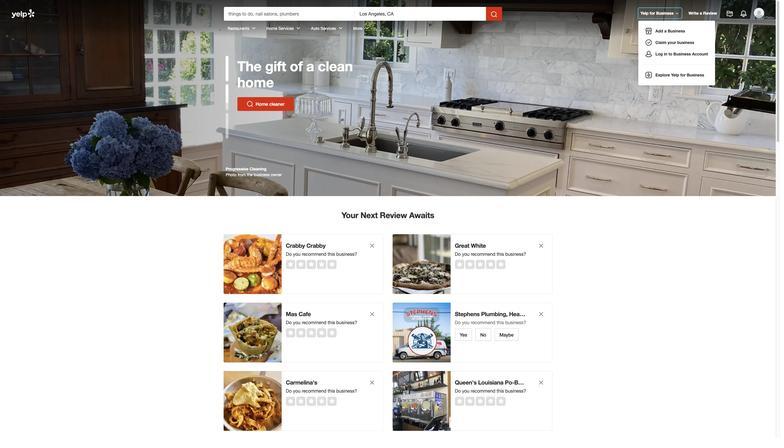 Task type: describe. For each thing, give the bounding box(es) containing it.
home for home cleaner
[[256, 101, 268, 107]]

conditioning
[[546, 311, 579, 318]]

stephens plumbing, heating & air conditioning link
[[455, 310, 579, 318]]

home services
[[267, 26, 294, 31]]

(no rating) image for great white
[[455, 260, 506, 269]]

business? for great white
[[506, 252, 527, 257]]

photo of great white image
[[393, 234, 451, 294]]

business inside progressive cleaning photo from the business owner
[[254, 173, 270, 177]]

16 chevron down v2 image
[[675, 11, 680, 16]]

auto
[[311, 26, 320, 31]]

claim your business button
[[643, 37, 711, 48]]

projects image
[[727, 10, 734, 17]]

a inside the gift of a clean home
[[307, 58, 314, 74]]

photo of mas cafe image
[[224, 303, 282, 363]]

write a review
[[689, 11, 718, 16]]

restaurants link
[[223, 21, 262, 37]]

recommend for queen's louisiana po-boy cafe
[[471, 389, 496, 394]]

do you recommend this business? for carmelina's
[[286, 389, 357, 394]]

in
[[664, 52, 668, 57]]

business? for stephens plumbing, heating & air conditioning
[[506, 320, 527, 325]]

queen's
[[455, 379, 477, 386]]

add
[[656, 29, 664, 33]]

photo of crabby crabby image
[[224, 234, 282, 294]]

notifications image
[[741, 10, 748, 17]]

yelp for business
[[641, 11, 674, 16]]

your
[[668, 40, 677, 45]]

recommend for carmelina's
[[302, 389, 327, 394]]

(no rating) image for queen's louisiana po-boy cafe
[[455, 397, 506, 406]]

dismiss card image for cafe
[[369, 311, 376, 318]]

write a review link
[[687, 8, 720, 19]]

dismiss card image for queen's louisiana po-boy cafe
[[538, 380, 545, 386]]

yelp for business button
[[639, 8, 682, 19]]

explore
[[656, 73, 671, 78]]

cafe inside queen's louisiana po-boy cafe link
[[526, 379, 539, 386]]

rating element for crabby crabby
[[286, 260, 337, 269]]

business inside button
[[687, 73, 705, 78]]

you for carmelina's
[[293, 389, 301, 394]]

carmelina's link
[[286, 379, 358, 387]]

review for a
[[704, 11, 718, 16]]

do you recommend this business? for great white
[[455, 252, 527, 257]]

you for mas cafe
[[293, 320, 301, 325]]

business left the 16 chevron down v2 icon
[[657, 11, 674, 16]]

claim your business
[[656, 40, 695, 45]]

rating element for mas cafe
[[286, 329, 337, 338]]

mas cafe
[[286, 311, 311, 318]]

do you recommend this business? for crabby crabby
[[286, 252, 357, 257]]

gift
[[265, 58, 286, 74]]

maybe button
[[495, 329, 519, 341]]

do for carmelina's
[[286, 389, 292, 394]]

progressive cleaning photo from the business owner
[[226, 167, 282, 177]]

search image
[[491, 11, 498, 18]]

business? for carmelina's
[[337, 389, 357, 394]]

24 yelp for biz v2 image
[[646, 72, 653, 79]]

mas cafe link
[[286, 310, 358, 318]]

cafe inside mas cafe link
[[299, 311, 311, 318]]

home cleaner
[[256, 101, 285, 107]]

rating element for carmelina's
[[286, 397, 337, 406]]

rating element for queen's louisiana po-boy cafe
[[455, 397, 506, 406]]

services for auto services
[[321, 26, 336, 31]]

for inside button
[[650, 11, 656, 16]]

24 claim v2 image
[[646, 39, 653, 46]]

business? for mas cafe
[[337, 320, 357, 325]]

home cleaner link
[[237, 97, 294, 111]]

this for crabby crabby
[[328, 252, 335, 257]]

24 search v2 image
[[247, 101, 254, 108]]

great white
[[455, 242, 486, 249]]

photo of queen's louisiana po-boy cafe image
[[393, 371, 451, 431]]

business inside button
[[678, 40, 695, 45]]

2 crabby from the left
[[307, 242, 326, 249]]

home for home services
[[267, 26, 278, 31]]

boy
[[515, 379, 525, 386]]

more
[[353, 26, 363, 31]]

explore yelp for business button
[[643, 69, 711, 81]]

crabby crabby
[[286, 242, 326, 249]]

none search field containing yelp for business
[[0, 0, 776, 86]]

Near text field
[[360, 11, 482, 17]]

yelp inside button
[[672, 73, 680, 78]]

you for queen's louisiana po-boy cafe
[[462, 389, 470, 394]]

recommend for great white
[[471, 252, 496, 257]]

you for crabby crabby
[[293, 252, 301, 257]]

great
[[455, 242, 470, 249]]

none field near
[[360, 11, 482, 17]]

recommend for mas cafe
[[302, 320, 327, 325]]

yes button
[[455, 329, 472, 341]]

explore yelp for business
[[656, 73, 705, 78]]

none field find
[[229, 11, 351, 17]]

your next review awaits
[[342, 211, 435, 220]]

progressive cleaning link
[[226, 167, 267, 171]]

mas
[[286, 311, 297, 318]]

log in to business account
[[656, 52, 709, 57]]

do for great white
[[455, 252, 461, 257]]

you for stephens plumbing, heating & air conditioning
[[462, 320, 470, 325]]

account
[[693, 52, 709, 57]]



Task type: locate. For each thing, give the bounding box(es) containing it.
select slide image left the
[[226, 56, 229, 82]]

home right 24 chevron down v2 icon
[[267, 26, 278, 31]]

write
[[689, 11, 699, 16]]

2 horizontal spatial 24 chevron down v2 image
[[364, 25, 371, 32]]

services for home services
[[279, 26, 294, 31]]

recommend up no button
[[471, 320, 496, 325]]

photo
[[226, 173, 237, 177]]

1 horizontal spatial services
[[321, 26, 336, 31]]

&
[[531, 311, 535, 318]]

business? down great white link
[[506, 252, 527, 257]]

louisiana
[[478, 379, 504, 386]]

business? down carmelina's link
[[337, 389, 357, 394]]

24 friends v2 image
[[646, 51, 653, 58]]

a right write
[[700, 11, 703, 16]]

home
[[267, 26, 278, 31], [256, 101, 268, 107]]

business?
[[337, 252, 357, 257], [506, 252, 527, 257], [337, 320, 357, 325], [506, 320, 527, 325], [337, 389, 357, 394], [506, 389, 527, 394]]

business categories element
[[223, 21, 765, 37]]

do down queen's
[[455, 389, 461, 394]]

1 vertical spatial home
[[256, 101, 268, 107]]

None radio
[[296, 260, 306, 269], [307, 260, 316, 269], [317, 260, 326, 269], [466, 260, 475, 269], [476, 260, 485, 269], [497, 260, 506, 269], [296, 329, 306, 338], [307, 329, 316, 338], [317, 329, 326, 338], [296, 397, 306, 406], [317, 397, 326, 406], [455, 397, 464, 406], [466, 397, 475, 406], [476, 397, 485, 406], [296, 260, 306, 269], [307, 260, 316, 269], [317, 260, 326, 269], [466, 260, 475, 269], [476, 260, 485, 269], [497, 260, 506, 269], [296, 329, 306, 338], [307, 329, 316, 338], [317, 329, 326, 338], [296, 397, 306, 406], [317, 397, 326, 406], [455, 397, 464, 406], [466, 397, 475, 406], [476, 397, 485, 406]]

0 horizontal spatial review
[[380, 211, 407, 220]]

24 chevron down v2 image right auto services
[[337, 25, 344, 32]]

business? down mas cafe link
[[337, 320, 357, 325]]

from
[[238, 173, 246, 177]]

you down great
[[462, 252, 470, 257]]

you down carmelina's
[[293, 389, 301, 394]]

1 horizontal spatial review
[[704, 11, 718, 16]]

great white link
[[455, 242, 527, 250]]

1 horizontal spatial for
[[681, 73, 686, 78]]

(no rating) image down louisiana on the bottom right of the page
[[455, 397, 506, 406]]

a inside write a review link
[[700, 11, 703, 16]]

do for queen's louisiana po-boy cafe
[[455, 389, 461, 394]]

2 24 chevron down v2 image from the left
[[337, 25, 344, 32]]

select slide image
[[226, 56, 229, 82], [226, 79, 229, 105]]

recommend for stephens plumbing, heating & air conditioning
[[471, 320, 496, 325]]

do down crabby crabby
[[286, 252, 292, 257]]

services right "auto"
[[321, 26, 336, 31]]

cafe right mas
[[299, 311, 311, 318]]

awaits
[[409, 211, 435, 220]]

recommend down carmelina's link
[[302, 389, 327, 394]]

a right add
[[665, 29, 667, 33]]

1 horizontal spatial 24 chevron down v2 image
[[337, 25, 344, 32]]

services down find text field
[[279, 26, 294, 31]]

carmelina's
[[286, 379, 318, 386]]

maybe
[[500, 332, 514, 338]]

0 horizontal spatial a
[[307, 58, 314, 74]]

dismiss card image for crabby crabby
[[369, 243, 376, 250]]

recommend for crabby crabby
[[302, 252, 327, 257]]

home right 24 search v2 "image"
[[256, 101, 268, 107]]

2 vertical spatial a
[[307, 58, 314, 74]]

this down carmelina's link
[[328, 389, 335, 394]]

24 chevron down v2 image left "auto"
[[295, 25, 302, 32]]

rating element down crabby crabby
[[286, 260, 337, 269]]

recommend down crabby crabby link
[[302, 252, 327, 257]]

review right write
[[704, 11, 718, 16]]

2 select slide image from the top
[[226, 79, 229, 105]]

business? for crabby crabby
[[337, 252, 357, 257]]

do you recommend this business? down mas cafe link
[[286, 320, 357, 325]]

business
[[678, 40, 695, 45], [254, 173, 270, 177]]

do for crabby crabby
[[286, 252, 292, 257]]

yelp inside button
[[641, 11, 649, 16]]

for right 'explore'
[[681, 73, 686, 78]]

dismiss card image for white
[[538, 243, 545, 250]]

business? down crabby crabby link
[[337, 252, 357, 257]]

rating element down 'white'
[[455, 260, 506, 269]]

do
[[286, 252, 292, 257], [455, 252, 461, 257], [286, 320, 292, 325], [455, 320, 461, 325], [286, 389, 292, 394], [455, 389, 461, 394]]

photo of carmelina's image
[[224, 371, 282, 431]]

explore banner section banner
[[0, 0, 776, 196]]

do you recommend this business? down carmelina's link
[[286, 389, 357, 394]]

business down cleaning
[[254, 173, 270, 177]]

1 crabby from the left
[[286, 242, 305, 249]]

1 horizontal spatial cafe
[[526, 379, 539, 386]]

0 horizontal spatial crabby
[[286, 242, 305, 249]]

queen's louisiana po-boy cafe
[[455, 379, 539, 386]]

do you recommend this business? for queen's louisiana po-boy cafe
[[455, 389, 527, 394]]

0 horizontal spatial none field
[[229, 11, 351, 17]]

1 horizontal spatial none field
[[360, 11, 482, 17]]

business? for queen's louisiana po-boy cafe
[[506, 389, 527, 394]]

you for great white
[[462, 252, 470, 257]]

1 vertical spatial review
[[380, 211, 407, 220]]

recommend down mas cafe link
[[302, 320, 327, 325]]

None field
[[229, 11, 351, 17], [360, 11, 482, 17]]

a for add
[[665, 29, 667, 33]]

1 services from the left
[[279, 26, 294, 31]]

business
[[657, 11, 674, 16], [668, 29, 686, 33], [674, 52, 691, 57], [687, 73, 705, 78]]

no
[[481, 332, 487, 338]]

heating
[[509, 311, 530, 318]]

0 vertical spatial yelp
[[641, 11, 649, 16]]

0 vertical spatial for
[[650, 11, 656, 16]]

white
[[471, 242, 486, 249]]

1 horizontal spatial yelp
[[672, 73, 680, 78]]

restaurants
[[228, 26, 249, 31]]

cleaner
[[269, 101, 285, 107]]

of
[[290, 58, 303, 74]]

1 vertical spatial for
[[681, 73, 686, 78]]

business up log in to business account in the top right of the page
[[678, 40, 695, 45]]

this down plumbing,
[[497, 320, 504, 325]]

business up claim your business
[[668, 29, 686, 33]]

0 vertical spatial cafe
[[299, 311, 311, 318]]

0 horizontal spatial for
[[650, 11, 656, 16]]

services inside "link"
[[321, 26, 336, 31]]

review right the next
[[380, 211, 407, 220]]

this down crabby crabby link
[[328, 252, 335, 257]]

business? down stephens plumbing, heating & air conditioning
[[506, 320, 527, 325]]

clean
[[318, 58, 353, 74]]

air
[[537, 311, 544, 318]]

next
[[361, 211, 378, 220]]

24 chevron down v2 image inside auto services "link"
[[337, 25, 344, 32]]

this down mas cafe link
[[328, 320, 335, 325]]

1 horizontal spatial a
[[665, 29, 667, 33]]

3 24 chevron down v2 image from the left
[[364, 25, 371, 32]]

24 chevron down v2 image right more
[[364, 25, 371, 32]]

photo of stephens plumbing, heating & air conditioning image
[[393, 303, 451, 363]]

1 select slide image from the top
[[226, 56, 229, 82]]

do you recommend this business? down crabby crabby link
[[286, 252, 357, 257]]

add a business
[[656, 29, 686, 33]]

log in to business account button
[[643, 48, 711, 60]]

plumbing,
[[482, 311, 508, 318]]

2 horizontal spatial a
[[700, 11, 703, 16]]

do for mas cafe
[[286, 320, 292, 325]]

you
[[293, 252, 301, 257], [462, 252, 470, 257], [293, 320, 301, 325], [462, 320, 470, 325], [293, 389, 301, 394], [462, 389, 470, 394]]

for
[[650, 11, 656, 16], [681, 73, 686, 78]]

none search field inside search field
[[224, 7, 504, 21]]

24 chevron down v2 image
[[295, 25, 302, 32], [337, 25, 344, 32], [364, 25, 371, 32]]

crabby crabby link
[[286, 242, 358, 250]]

home
[[237, 74, 274, 90]]

this for queen's louisiana po-boy cafe
[[497, 389, 504, 394]]

add a business button
[[643, 25, 711, 37]]

(no rating) image for carmelina's
[[286, 397, 337, 406]]

1 vertical spatial business
[[254, 173, 270, 177]]

rating element down louisiana on the bottom right of the page
[[455, 397, 506, 406]]

tyler b. image
[[755, 8, 765, 18]]

stephens
[[455, 311, 480, 318]]

claim
[[656, 40, 667, 45]]

None radio
[[286, 260, 295, 269], [328, 260, 337, 269], [455, 260, 464, 269], [486, 260, 495, 269], [286, 329, 295, 338], [328, 329, 337, 338], [286, 397, 295, 406], [307, 397, 316, 406], [328, 397, 337, 406], [486, 397, 495, 406], [497, 397, 506, 406], [286, 260, 295, 269], [328, 260, 337, 269], [455, 260, 464, 269], [486, 260, 495, 269], [286, 329, 295, 338], [328, 329, 337, 338], [286, 397, 295, 406], [307, 397, 316, 406], [328, 397, 337, 406], [486, 397, 495, 406], [497, 397, 506, 406]]

this for great white
[[497, 252, 504, 257]]

review for next
[[380, 211, 407, 220]]

0 horizontal spatial services
[[279, 26, 294, 31]]

the gift of a clean home
[[237, 58, 353, 90]]

business right the to
[[674, 52, 691, 57]]

this for carmelina's
[[328, 389, 335, 394]]

1 vertical spatial a
[[665, 29, 667, 33]]

(no rating) image down 'white'
[[455, 260, 506, 269]]

(no rating) image
[[286, 260, 337, 269], [455, 260, 506, 269], [286, 329, 337, 338], [286, 397, 337, 406], [455, 397, 506, 406]]

1 vertical spatial yelp
[[672, 73, 680, 78]]

24 chevron down v2 image for more
[[364, 25, 371, 32]]

1 none field from the left
[[229, 11, 351, 17]]

do down mas
[[286, 320, 292, 325]]

do you recommend this business? for stephens plumbing, heating & air conditioning
[[455, 320, 527, 325]]

dismiss card image
[[538, 243, 545, 250], [369, 311, 376, 318], [538, 311, 545, 318]]

home services link
[[262, 21, 307, 37]]

0 horizontal spatial business
[[254, 173, 270, 177]]

you down queen's
[[462, 389, 470, 394]]

for up 24 add biz v2 icon
[[650, 11, 656, 16]]

0 vertical spatial home
[[267, 26, 278, 31]]

select slide image left 24 search v2 "image"
[[226, 79, 229, 105]]

this down queen's louisiana po-boy cafe at the right
[[497, 389, 504, 394]]

a for write
[[700, 11, 703, 16]]

recommend
[[302, 252, 327, 257], [471, 252, 496, 257], [302, 320, 327, 325], [471, 320, 496, 325], [302, 389, 327, 394], [471, 389, 496, 394]]

do down carmelina's
[[286, 389, 292, 394]]

log
[[656, 52, 663, 57]]

dismiss card image
[[369, 243, 376, 250], [369, 380, 376, 386], [538, 380, 545, 386]]

0 vertical spatial review
[[704, 11, 718, 16]]

None search field
[[0, 0, 776, 86]]

rating element down mas cafe link
[[286, 329, 337, 338]]

recommend down 'white'
[[471, 252, 496, 257]]

2 none field from the left
[[360, 11, 482, 17]]

the
[[247, 173, 253, 177]]

to
[[669, 52, 673, 57]]

review inside write a review link
[[704, 11, 718, 16]]

cleaning
[[250, 167, 267, 171]]

rating element
[[286, 260, 337, 269], [455, 260, 506, 269], [286, 329, 337, 338], [286, 397, 337, 406], [455, 397, 506, 406]]

yelp up 24 add biz v2 icon
[[641, 11, 649, 16]]

this
[[328, 252, 335, 257], [497, 252, 504, 257], [328, 320, 335, 325], [497, 320, 504, 325], [328, 389, 335, 394], [497, 389, 504, 394]]

cafe
[[299, 311, 311, 318], [526, 379, 539, 386]]

po-
[[505, 379, 515, 386]]

24 chevron down v2 image inside more link
[[364, 25, 371, 32]]

services
[[279, 26, 294, 31], [321, 26, 336, 31]]

home inside business categories element
[[267, 26, 278, 31]]

this for stephens plumbing, heating & air conditioning
[[497, 320, 504, 325]]

queen's louisiana po-boy cafe link
[[455, 379, 539, 387]]

0 vertical spatial business
[[678, 40, 695, 45]]

1 horizontal spatial business
[[678, 40, 695, 45]]

auto services
[[311, 26, 336, 31]]

recommend down louisiana on the bottom right of the page
[[471, 389, 496, 394]]

0 horizontal spatial yelp
[[641, 11, 649, 16]]

2 services from the left
[[321, 26, 336, 31]]

0 vertical spatial a
[[700, 11, 703, 16]]

(no rating) image for mas cafe
[[286, 329, 337, 338]]

auto services link
[[307, 21, 349, 37]]

24 chevron down v2 image for home services
[[295, 25, 302, 32]]

24 chevron down v2 image inside home services link
[[295, 25, 302, 32]]

(no rating) image for crabby crabby
[[286, 260, 337, 269]]

a inside add a business button
[[665, 29, 667, 33]]

user actions element
[[636, 7, 773, 86]]

24 add biz v2 image
[[646, 28, 653, 35]]

1 vertical spatial cafe
[[526, 379, 539, 386]]

0 horizontal spatial 24 chevron down v2 image
[[295, 25, 302, 32]]

None search field
[[224, 7, 504, 21]]

do down stephens
[[455, 320, 461, 325]]

0 horizontal spatial cafe
[[299, 311, 311, 318]]

do you recommend this business? down louisiana on the bottom right of the page
[[455, 389, 527, 394]]

review
[[704, 11, 718, 16], [380, 211, 407, 220]]

the
[[237, 58, 262, 74]]

more link
[[349, 21, 375, 37]]

dismiss card image for carmelina's
[[369, 380, 376, 386]]

a
[[700, 11, 703, 16], [665, 29, 667, 33], [307, 58, 314, 74]]

a right of
[[307, 58, 314, 74]]

do you recommend this business? for mas cafe
[[286, 320, 357, 325]]

(no rating) image down crabby crabby
[[286, 260, 337, 269]]

dismiss card image for plumbing,
[[538, 311, 545, 318]]

yes
[[460, 332, 467, 338]]

stephens plumbing, heating & air conditioning
[[455, 311, 579, 318]]

24 chevron down v2 image for auto services
[[337, 25, 344, 32]]

cafe right boy on the right bottom
[[526, 379, 539, 386]]

24 chevron down v2 image
[[251, 25, 258, 32]]

rating element down carmelina's
[[286, 397, 337, 406]]

for inside button
[[681, 73, 686, 78]]

you down stephens
[[462, 320, 470, 325]]

business down account
[[687, 73, 705, 78]]

1 24 chevron down v2 image from the left
[[295, 25, 302, 32]]

rating element for great white
[[455, 260, 506, 269]]

Find text field
[[229, 11, 351, 17]]

do you recommend this business? down great white link
[[455, 252, 527, 257]]

1 horizontal spatial crabby
[[307, 242, 326, 249]]

this for mas cafe
[[328, 320, 335, 325]]

do you recommend this business? down plumbing,
[[455, 320, 527, 325]]

progressive
[[226, 167, 249, 171]]

yelp
[[641, 11, 649, 16], [672, 73, 680, 78]]

business? down boy on the right bottom
[[506, 389, 527, 394]]

do for stephens plumbing, heating & air conditioning
[[455, 320, 461, 325]]

you down crabby crabby
[[293, 252, 301, 257]]

crabby
[[286, 242, 305, 249], [307, 242, 326, 249]]

(no rating) image down carmelina's
[[286, 397, 337, 406]]

do down great
[[455, 252, 461, 257]]

owner
[[271, 173, 282, 177]]

(no rating) image down mas cafe link
[[286, 329, 337, 338]]

do you recommend this business?
[[286, 252, 357, 257], [455, 252, 527, 257], [286, 320, 357, 325], [455, 320, 527, 325], [286, 389, 357, 394], [455, 389, 527, 394]]

yelp right 'explore'
[[672, 73, 680, 78]]

no button
[[476, 329, 492, 341]]

you down 'mas cafe'
[[293, 320, 301, 325]]

your
[[342, 211, 359, 220]]

this down great white link
[[497, 252, 504, 257]]



Task type: vqa. For each thing, say whether or not it's contained in the screenshot.
for $36.…"
no



